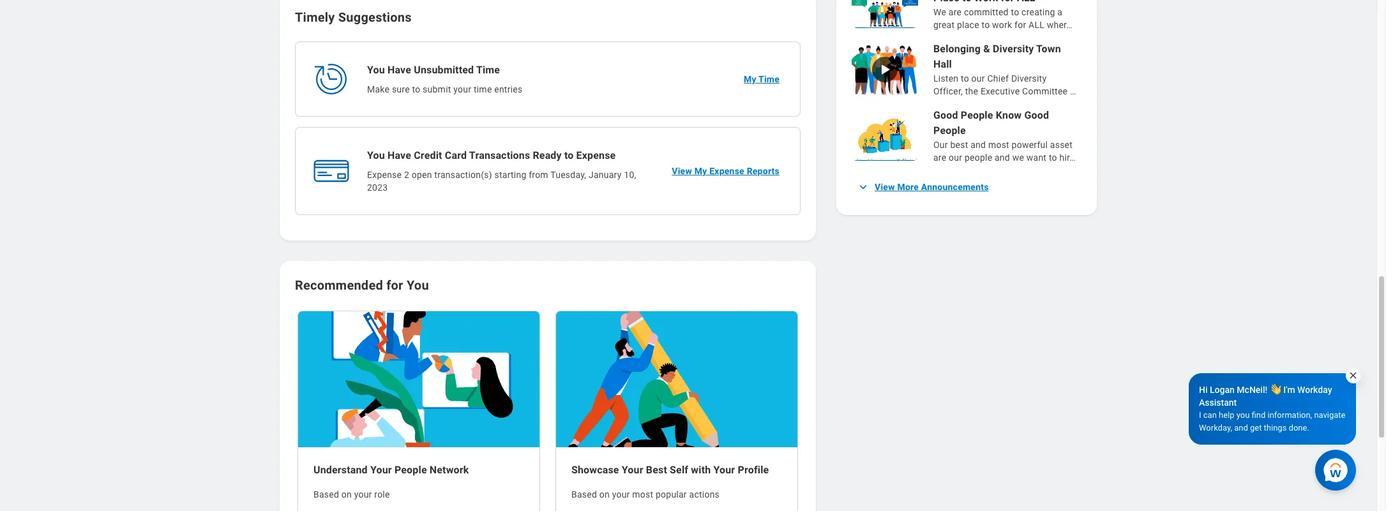 Task type: describe. For each thing, give the bounding box(es) containing it.
your for people
[[370, 464, 392, 476]]

great
[[934, 20, 955, 30]]

your for best
[[622, 464, 644, 476]]

recommended for you
[[295, 278, 429, 293]]

to inside belonging & diversity town hall listen to our chief diversity officer, the executive committee …
[[961, 73, 970, 84]]

best
[[951, 140, 969, 150]]

hi logan mcneil! 👋 i'm workday assistant i can help you find information, navigate workday, and get things done.
[[1200, 385, 1346, 433]]

1 horizontal spatial and
[[995, 153, 1010, 163]]

and inside hi logan mcneil! 👋 i'm workday assistant i can help you find information, navigate workday, and get things done.
[[1235, 423, 1249, 433]]

open
[[412, 170, 432, 180]]

want
[[1027, 153, 1047, 163]]

showcase
[[572, 464, 619, 476]]

&
[[984, 43, 991, 55]]

credit
[[414, 149, 442, 162]]

0 horizontal spatial and
[[971, 140, 986, 150]]

know
[[996, 109, 1022, 121]]

belonging
[[934, 43, 981, 55]]

popular
[[656, 490, 687, 500]]

with
[[691, 464, 711, 476]]

2
[[404, 170, 409, 180]]

based on your most popular actions
[[572, 490, 720, 500]]

view my expense reports
[[672, 166, 780, 176]]

time
[[474, 84, 492, 95]]

2 vertical spatial you
[[407, 278, 429, 293]]

hi
[[1200, 385, 1208, 395]]

2023
[[367, 183, 388, 193]]

hall
[[934, 58, 952, 70]]

our
[[934, 140, 948, 150]]

0 horizontal spatial time
[[476, 64, 500, 76]]

the
[[966, 86, 979, 96]]

you have unsubmitted time
[[367, 64, 500, 76]]

understand
[[314, 464, 368, 476]]

belonging & diversity town hall listen to our chief diversity officer, the executive committee …
[[934, 43, 1077, 96]]

… inside good people know good people our best and most powerful asset are our people and we want to hir …
[[1070, 153, 1076, 163]]

for inside we are committed to creating a great place to work for all wher …
[[1015, 20, 1027, 30]]

understand your people network
[[314, 464, 469, 476]]

place
[[957, 20, 980, 30]]

1 vertical spatial diversity
[[1012, 73, 1047, 84]]

my inside button
[[695, 166, 707, 176]]

things
[[1264, 423, 1287, 433]]

creating
[[1022, 7, 1056, 17]]

our inside good people know good people our best and most powerful asset are our people and we want to hir …
[[949, 153, 963, 163]]

town
[[1037, 43, 1061, 55]]

i
[[1200, 411, 1202, 420]]

timely
[[295, 10, 335, 25]]

time inside button
[[759, 74, 780, 84]]

1 vertical spatial for
[[387, 278, 403, 293]]

get
[[1251, 423, 1262, 433]]

unsubmitted
[[414, 64, 474, 76]]

have for unsubmitted
[[388, 64, 411, 76]]

most inside recommended for you list
[[633, 490, 654, 500]]

more
[[898, 182, 919, 192]]

entries
[[495, 84, 523, 95]]

transactions
[[469, 149, 530, 162]]

view for view my expense reports
[[672, 166, 692, 176]]

information,
[[1268, 411, 1313, 420]]

workday,
[[1200, 423, 1233, 433]]

executive
[[981, 86, 1020, 96]]

recommended for you list
[[290, 310, 806, 512]]

reports
[[747, 166, 780, 176]]

actions
[[690, 490, 720, 500]]

most inside good people know good people our best and most powerful asset are our people and we want to hir …
[[989, 140, 1010, 150]]

you have credit card transactions ready to expense
[[367, 149, 616, 162]]

mcneil!
[[1237, 385, 1268, 395]]

my time
[[744, 74, 780, 84]]

help
[[1219, 411, 1235, 420]]

profile
[[738, 464, 769, 476]]

are inside good people know good people our best and most powerful asset are our people and we want to hir …
[[934, 153, 947, 163]]

work
[[993, 20, 1013, 30]]

expense 2 open transaction(s) starting from tuesday, january 10, 2023
[[367, 170, 636, 193]]

card
[[445, 149, 467, 162]]

2 good from the left
[[1025, 109, 1049, 121]]

chevron down small image
[[857, 181, 870, 194]]

transaction(s)
[[435, 170, 492, 180]]

self
[[670, 464, 689, 476]]

role
[[374, 490, 390, 500]]

we are committed to creating a great place to work for all wher …
[[934, 7, 1073, 30]]

committed
[[964, 7, 1009, 17]]

to up work
[[1011, 7, 1020, 17]]

asset
[[1051, 140, 1073, 150]]

expense inside expense 2 open transaction(s) starting from tuesday, january 10, 2023
[[367, 170, 402, 180]]

our inside belonging & diversity town hall listen to our chief diversity officer, the executive committee …
[[972, 73, 985, 84]]

0 vertical spatial people
[[961, 109, 994, 121]]

view my expense reports button
[[667, 158, 785, 184]]

a
[[1058, 7, 1063, 17]]

to inside good people know good people our best and most powerful asset are our people and we want to hir …
[[1049, 153, 1058, 163]]

have for credit
[[388, 149, 411, 162]]

view more announcements
[[875, 182, 989, 192]]



Task type: vqa. For each thing, say whether or not it's contained in the screenshot.
Recommended
yes



Task type: locate. For each thing, give the bounding box(es) containing it.
my time button
[[739, 66, 785, 92]]

expense
[[576, 149, 616, 162], [710, 166, 745, 176], [367, 170, 402, 180]]

on for understand
[[342, 490, 352, 500]]

most down best
[[633, 490, 654, 500]]

our
[[972, 73, 985, 84], [949, 153, 963, 163]]

committee
[[1023, 86, 1068, 96]]

we
[[934, 7, 947, 17]]

… right committee
[[1070, 86, 1077, 96]]

0 horizontal spatial are
[[934, 153, 947, 163]]

1 horizontal spatial good
[[1025, 109, 1049, 121]]

your for showcase your best self with your profile
[[612, 490, 630, 500]]

view inside view my expense reports button
[[672, 166, 692, 176]]

based for showcase
[[572, 490, 597, 500]]

1 horizontal spatial for
[[1015, 20, 1027, 30]]

recommended
[[295, 278, 383, 293]]

for right recommended at the bottom left of page
[[387, 278, 403, 293]]

0 horizontal spatial our
[[949, 153, 963, 163]]

media play image
[[878, 62, 893, 77]]

people
[[961, 109, 994, 121], [934, 125, 966, 137], [395, 464, 427, 476]]

are inside we are committed to creating a great place to work for all wher …
[[949, 7, 962, 17]]

your left best
[[622, 464, 644, 476]]

1 horizontal spatial your
[[454, 84, 472, 95]]

1 on from the left
[[342, 490, 352, 500]]

10,
[[624, 170, 636, 180]]

tuesday,
[[551, 170, 587, 180]]

assistant
[[1200, 398, 1237, 408]]

are right the we
[[949, 7, 962, 17]]

good people know good people our best and most powerful asset are our people and we want to hir …
[[934, 109, 1076, 163]]

0 horizontal spatial my
[[695, 166, 707, 176]]

1 horizontal spatial expense
[[576, 149, 616, 162]]

you
[[1237, 411, 1250, 420]]

good down committee
[[1025, 109, 1049, 121]]

2 vertical spatial and
[[1235, 423, 1249, 433]]

your right with
[[714, 464, 735, 476]]

on down showcase
[[600, 490, 610, 500]]

0 vertical spatial and
[[971, 140, 986, 150]]

my
[[744, 74, 757, 84], [695, 166, 707, 176]]

1 horizontal spatial most
[[989, 140, 1010, 150]]

0 horizontal spatial your
[[354, 490, 372, 500]]

are
[[949, 7, 962, 17], [934, 153, 947, 163]]

1 horizontal spatial time
[[759, 74, 780, 84]]

all
[[1029, 20, 1045, 30]]

time
[[476, 64, 500, 76], [759, 74, 780, 84]]

on down the understand
[[342, 490, 352, 500]]

january
[[589, 170, 622, 180]]

to
[[1011, 7, 1020, 17], [982, 20, 990, 30], [961, 73, 970, 84], [412, 84, 421, 95], [565, 149, 574, 162], [1049, 153, 1058, 163]]

based
[[314, 490, 339, 500], [572, 490, 597, 500]]

network
[[430, 464, 469, 476]]

1 vertical spatial you
[[367, 149, 385, 162]]

hir
[[1060, 153, 1070, 163]]

to up tuesday,
[[565, 149, 574, 162]]

0 horizontal spatial good
[[934, 109, 959, 121]]

0 vertical spatial for
[[1015, 20, 1027, 30]]

good down officer,
[[934, 109, 959, 121]]

… inside belonging & diversity town hall listen to our chief diversity officer, the executive committee …
[[1070, 86, 1077, 96]]

expense left reports at the right top of the page
[[710, 166, 745, 176]]

1 vertical spatial and
[[995, 153, 1010, 163]]

2 vertical spatial …
[[1070, 153, 1076, 163]]

navigate
[[1315, 411, 1346, 420]]

1 your from the left
[[370, 464, 392, 476]]

1 vertical spatial view
[[875, 182, 895, 192]]

you for you have credit card transactions ready to expense
[[367, 149, 385, 162]]

logan
[[1210, 385, 1235, 395]]

and up people
[[971, 140, 986, 150]]

3 your from the left
[[714, 464, 735, 476]]

1 based from the left
[[314, 490, 339, 500]]

1 horizontal spatial are
[[949, 7, 962, 17]]

find
[[1252, 411, 1266, 420]]

best
[[646, 464, 667, 476]]

0 horizontal spatial based
[[314, 490, 339, 500]]

on for showcase
[[600, 490, 610, 500]]

0 vertical spatial have
[[388, 64, 411, 76]]

people
[[965, 153, 993, 163]]

based down the understand
[[314, 490, 339, 500]]

can
[[1204, 411, 1217, 420]]

1 have from the top
[[388, 64, 411, 76]]

done.
[[1289, 423, 1310, 433]]

0 vertical spatial are
[[949, 7, 962, 17]]

your for understand your people network
[[354, 490, 372, 500]]

0 vertical spatial …
[[1067, 20, 1073, 30]]

starting
[[495, 170, 527, 180]]

from
[[529, 170, 549, 180]]

your left role
[[354, 490, 372, 500]]

1 horizontal spatial my
[[744, 74, 757, 84]]

0 vertical spatial view
[[672, 166, 692, 176]]

most
[[989, 140, 1010, 150], [633, 490, 654, 500]]

0 horizontal spatial on
[[342, 490, 352, 500]]

to right sure
[[412, 84, 421, 95]]

your down showcase
[[612, 490, 630, 500]]

our up the the
[[972, 73, 985, 84]]

powerful
[[1012, 140, 1048, 150]]

view more announcements button
[[852, 174, 997, 200]]

1 vertical spatial people
[[934, 125, 966, 137]]

have up sure
[[388, 64, 411, 76]]

1 good from the left
[[934, 109, 959, 121]]

view for view more announcements
[[875, 182, 895, 192]]

diversity
[[993, 43, 1034, 55], [1012, 73, 1047, 84]]

are down our at the right
[[934, 153, 947, 163]]

2 horizontal spatial your
[[612, 490, 630, 500]]

👋
[[1270, 385, 1282, 395]]

2 your from the left
[[622, 464, 644, 476]]

have up 2
[[388, 149, 411, 162]]

for left all
[[1015, 20, 1027, 30]]

expense up 2023
[[367, 170, 402, 180]]

diversity up committee
[[1012, 73, 1047, 84]]

1 horizontal spatial view
[[875, 182, 895, 192]]

you for you have unsubmitted time
[[367, 64, 385, 76]]

expense inside view my expense reports button
[[710, 166, 745, 176]]

1 horizontal spatial our
[[972, 73, 985, 84]]

sure
[[392, 84, 410, 95]]

to left hir
[[1049, 153, 1058, 163]]

make
[[367, 84, 390, 95]]

ready
[[533, 149, 562, 162]]

chief
[[988, 73, 1009, 84]]

view inside view more announcements 'button'
[[875, 182, 895, 192]]

our down best
[[949, 153, 963, 163]]

0 horizontal spatial most
[[633, 490, 654, 500]]

1 horizontal spatial based
[[572, 490, 597, 500]]

0 vertical spatial you
[[367, 64, 385, 76]]

and down you
[[1235, 423, 1249, 433]]

view right chevron down small icon
[[875, 182, 895, 192]]

you
[[367, 64, 385, 76], [367, 149, 385, 162], [407, 278, 429, 293]]

view
[[672, 166, 692, 176], [875, 182, 895, 192]]

x image
[[1349, 371, 1359, 381]]

based down showcase
[[572, 490, 597, 500]]

to up the the
[[961, 73, 970, 84]]

0 vertical spatial my
[[744, 74, 757, 84]]

i'm
[[1284, 385, 1296, 395]]

2 vertical spatial people
[[395, 464, 427, 476]]

diversity down work
[[993, 43, 1034, 55]]

2 have from the top
[[388, 149, 411, 162]]

we
[[1013, 153, 1025, 163]]

2 based from the left
[[572, 490, 597, 500]]

… down asset
[[1070, 153, 1076, 163]]

my inside button
[[744, 74, 757, 84]]

0 vertical spatial diversity
[[993, 43, 1034, 55]]

people left "network"
[[395, 464, 427, 476]]

2 on from the left
[[600, 490, 610, 500]]

based on your role
[[314, 490, 390, 500]]

showcase your best self with your profile
[[572, 464, 769, 476]]

wher
[[1047, 20, 1067, 30]]

make sure to submit your time entries
[[367, 84, 523, 95]]

announcements
[[922, 182, 989, 192]]

and left 'we'
[[995, 153, 1010, 163]]

1 horizontal spatial on
[[600, 490, 610, 500]]

… inside we are committed to creating a great place to work for all wher …
[[1067, 20, 1073, 30]]

1 vertical spatial are
[[934, 153, 947, 163]]

your left time
[[454, 84, 472, 95]]

1 horizontal spatial your
[[622, 464, 644, 476]]

suggestions
[[338, 10, 412, 25]]

…
[[1067, 20, 1073, 30], [1070, 86, 1077, 96], [1070, 153, 1076, 163]]

people down the the
[[961, 109, 994, 121]]

your up role
[[370, 464, 392, 476]]

0 horizontal spatial view
[[672, 166, 692, 176]]

have
[[388, 64, 411, 76], [388, 149, 411, 162]]

2 horizontal spatial expense
[[710, 166, 745, 176]]

0 vertical spatial our
[[972, 73, 985, 84]]

workday
[[1298, 385, 1333, 395]]

most up people
[[989, 140, 1010, 150]]

1 vertical spatial our
[[949, 153, 963, 163]]

… right all
[[1067, 20, 1073, 30]]

to down committed
[[982, 20, 990, 30]]

0 horizontal spatial your
[[370, 464, 392, 476]]

0 vertical spatial most
[[989, 140, 1010, 150]]

2 horizontal spatial your
[[714, 464, 735, 476]]

0 horizontal spatial expense
[[367, 170, 402, 180]]

people inside recommended for you list
[[395, 464, 427, 476]]

0 horizontal spatial for
[[387, 278, 403, 293]]

1 vertical spatial my
[[695, 166, 707, 176]]

your
[[454, 84, 472, 95], [354, 490, 372, 500], [612, 490, 630, 500]]

1 vertical spatial most
[[633, 490, 654, 500]]

for
[[1015, 20, 1027, 30], [387, 278, 403, 293]]

timely suggestions
[[295, 10, 412, 25]]

good
[[934, 109, 959, 121], [1025, 109, 1049, 121]]

officer,
[[934, 86, 963, 96]]

1 vertical spatial have
[[388, 149, 411, 162]]

view right 10,
[[672, 166, 692, 176]]

listen
[[934, 73, 959, 84]]

people up our at the right
[[934, 125, 966, 137]]

1 vertical spatial …
[[1070, 86, 1077, 96]]

submit
[[423, 84, 451, 95]]

based for understand
[[314, 490, 339, 500]]

2 horizontal spatial and
[[1235, 423, 1249, 433]]

and
[[971, 140, 986, 150], [995, 153, 1010, 163], [1235, 423, 1249, 433]]

expense up january
[[576, 149, 616, 162]]



